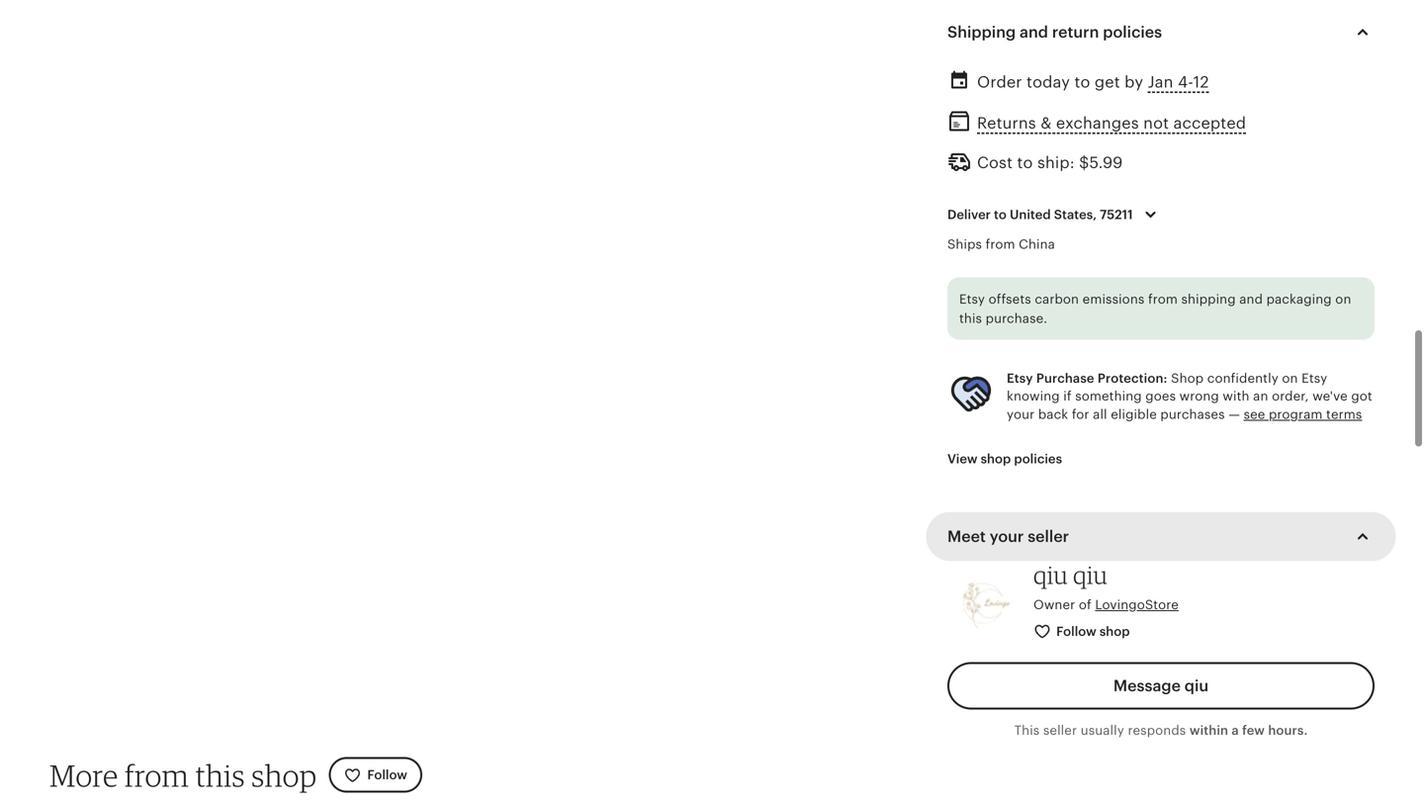 Task type: describe. For each thing, give the bounding box(es) containing it.
we've
[[1313, 389, 1349, 404]]

china
[[1019, 237, 1056, 252]]

your inside "shop confidently on etsy knowing if something goes wrong with an order, we've got your back for all eligible purchases —"
[[1007, 407, 1035, 422]]

purchases
[[1161, 407, 1226, 422]]

by
[[1125, 73, 1144, 91]]

packaging
[[1267, 292, 1333, 307]]

with
[[1223, 389, 1250, 404]]

returns & exchanges not accepted button
[[978, 109, 1247, 138]]

return
[[1053, 23, 1100, 41]]

this seller usually responds within a few hours.
[[1015, 723, 1309, 738]]

qiu for message
[[1185, 677, 1209, 695]]

shipping and return policies button
[[930, 8, 1393, 56]]

united
[[1010, 207, 1052, 222]]

purchase.
[[986, 311, 1048, 326]]

shipping
[[1182, 292, 1237, 307]]

deliver
[[948, 207, 991, 222]]

2 vertical spatial shop
[[252, 757, 317, 794]]

$
[[1080, 154, 1090, 172]]

program
[[1270, 407, 1324, 422]]

ships from china
[[948, 237, 1056, 252]]

5.99
[[1090, 154, 1124, 172]]

cost
[[978, 154, 1013, 172]]

follow shop
[[1057, 624, 1131, 639]]

shop for follow
[[1100, 624, 1131, 639]]

offsets
[[989, 292, 1032, 307]]

shipping
[[948, 23, 1016, 41]]

order,
[[1273, 389, 1310, 404]]

lovingostore
[[1096, 597, 1179, 612]]

to for ship:
[[1018, 154, 1034, 172]]

follow for follow shop
[[1057, 624, 1097, 639]]

lovingostore link
[[1096, 597, 1179, 612]]

hours.
[[1269, 723, 1309, 738]]

back
[[1039, 407, 1069, 422]]

goes
[[1146, 389, 1177, 404]]

today
[[1027, 73, 1071, 91]]

confidently
[[1208, 371, 1279, 386]]

within
[[1190, 723, 1229, 738]]

for
[[1072, 407, 1090, 422]]

of
[[1079, 597, 1092, 612]]

protection:
[[1098, 371, 1168, 386]]

0 vertical spatial to
[[1075, 73, 1091, 91]]

4-
[[1179, 73, 1194, 91]]

an
[[1254, 389, 1269, 404]]

knowing
[[1007, 389, 1061, 404]]

not
[[1144, 114, 1170, 132]]

etsy for etsy offsets carbon emissions from shipping and packaging on this purchase.
[[960, 292, 986, 307]]

jan 4-12 button
[[1148, 68, 1210, 97]]

shop
[[1172, 371, 1204, 386]]

ships
[[948, 237, 983, 252]]

order
[[978, 73, 1023, 91]]

etsy inside "shop confidently on etsy knowing if something goes wrong with an order, we've got your back for all eligible purchases —"
[[1302, 371, 1328, 386]]

follow button
[[329, 758, 422, 794]]

deliver to united states, 75211
[[948, 207, 1134, 222]]

meet your seller
[[948, 528, 1070, 546]]

shop for view
[[981, 452, 1012, 467]]

and inside etsy offsets carbon emissions from shipping and packaging on this purchase.
[[1240, 292, 1264, 307]]

and inside dropdown button
[[1020, 23, 1049, 41]]

12
[[1194, 73, 1210, 91]]

follow for follow
[[367, 768, 408, 783]]

view shop policies
[[948, 452, 1063, 467]]

see
[[1244, 407, 1266, 422]]

message
[[1114, 677, 1181, 695]]

states,
[[1055, 207, 1097, 222]]

view
[[948, 452, 978, 467]]

0 horizontal spatial this
[[196, 757, 245, 794]]



Task type: vqa. For each thing, say whether or not it's contained in the screenshot.
'4-'
yes



Task type: locate. For each thing, give the bounding box(es) containing it.
see program terms link
[[1244, 407, 1363, 422]]

0 vertical spatial follow
[[1057, 624, 1097, 639]]

etsy purchase protection:
[[1007, 371, 1168, 386]]

more from this shop
[[49, 757, 317, 794]]

qiu qiu owner of lovingostore
[[1034, 560, 1179, 612]]

few
[[1243, 723, 1266, 738]]

1 horizontal spatial shop
[[981, 452, 1012, 467]]

from left shipping
[[1149, 292, 1179, 307]]

from inside etsy offsets carbon emissions from shipping and packaging on this purchase.
[[1149, 292, 1179, 307]]

policies
[[1104, 23, 1163, 41], [1015, 452, 1063, 467]]

1 horizontal spatial on
[[1336, 292, 1352, 307]]

message qiu button
[[948, 663, 1375, 710]]

2 horizontal spatial shop
[[1100, 624, 1131, 639]]

returns
[[978, 114, 1037, 132]]

seller
[[1028, 528, 1070, 546], [1044, 723, 1078, 738]]

etsy up we've
[[1302, 371, 1328, 386]]

0 horizontal spatial qiu
[[1034, 560, 1069, 590]]

a
[[1232, 723, 1240, 738]]

returns & exchanges not accepted
[[978, 114, 1247, 132]]

accepted
[[1174, 114, 1247, 132]]

and right shipping
[[1240, 292, 1264, 307]]

exchanges
[[1057, 114, 1140, 132]]

0 horizontal spatial on
[[1283, 371, 1299, 386]]

1 horizontal spatial this
[[960, 311, 983, 326]]

qiu
[[1034, 560, 1069, 590], [1074, 560, 1108, 590], [1185, 677, 1209, 695]]

to left get
[[1075, 73, 1091, 91]]

1 vertical spatial follow
[[367, 768, 408, 783]]

0 horizontal spatial etsy
[[960, 292, 986, 307]]

qiu qiu image
[[948, 566, 1022, 640]]

1 horizontal spatial from
[[986, 237, 1016, 252]]

purchase
[[1037, 371, 1095, 386]]

message qiu
[[1114, 677, 1209, 695]]

2 horizontal spatial qiu
[[1185, 677, 1209, 695]]

qiu up 'within'
[[1185, 677, 1209, 695]]

0 vertical spatial and
[[1020, 23, 1049, 41]]

on
[[1336, 292, 1352, 307], [1283, 371, 1299, 386]]

75211
[[1101, 207, 1134, 222]]

on right packaging at the top right of page
[[1336, 292, 1352, 307]]

all
[[1094, 407, 1108, 422]]

to for united
[[995, 207, 1007, 222]]

1 vertical spatial this
[[196, 757, 245, 794]]

policies inside view shop policies button
[[1015, 452, 1063, 467]]

etsy up "knowing"
[[1007, 371, 1034, 386]]

terms
[[1327, 407, 1363, 422]]

your down "knowing"
[[1007, 407, 1035, 422]]

eligible
[[1112, 407, 1158, 422]]

0 horizontal spatial and
[[1020, 23, 1049, 41]]

etsy left offsets
[[960, 292, 986, 307]]

policies up by
[[1104, 23, 1163, 41]]

from right ships
[[986, 237, 1016, 252]]

qiu up of
[[1074, 560, 1108, 590]]

1 vertical spatial on
[[1283, 371, 1299, 386]]

if
[[1064, 389, 1072, 404]]

seller right this
[[1044, 723, 1078, 738]]

policies inside shipping and return policies dropdown button
[[1104, 23, 1163, 41]]

on inside etsy offsets carbon emissions from shipping and packaging on this purchase.
[[1336, 292, 1352, 307]]

1 horizontal spatial etsy
[[1007, 371, 1034, 386]]

on inside "shop confidently on etsy knowing if something goes wrong with an order, we've got your back for all eligible purchases —"
[[1283, 371, 1299, 386]]

shop left "follow" button
[[252, 757, 317, 794]]

this inside etsy offsets carbon emissions from shipping and packaging on this purchase.
[[960, 311, 983, 326]]

seller inside "dropdown button"
[[1028, 528, 1070, 546]]

0 horizontal spatial to
[[995, 207, 1007, 222]]

this
[[1015, 723, 1040, 738]]

&
[[1041, 114, 1052, 132]]

owner
[[1034, 597, 1076, 612]]

got
[[1352, 389, 1373, 404]]

etsy offsets carbon emissions from shipping and packaging on this purchase.
[[960, 292, 1352, 326]]

—
[[1229, 407, 1241, 422]]

and left return
[[1020, 23, 1049, 41]]

cost to ship: $ 5.99
[[978, 154, 1124, 172]]

something
[[1076, 389, 1143, 404]]

emissions
[[1083, 292, 1145, 307]]

from for ships from china
[[986, 237, 1016, 252]]

1 vertical spatial shop
[[1100, 624, 1131, 639]]

follow shop button
[[1019, 614, 1147, 651]]

wrong
[[1180, 389, 1220, 404]]

0 vertical spatial from
[[986, 237, 1016, 252]]

1 vertical spatial and
[[1240, 292, 1264, 307]]

0 vertical spatial shop
[[981, 452, 1012, 467]]

1 horizontal spatial follow
[[1057, 624, 1097, 639]]

get
[[1095, 73, 1121, 91]]

follow
[[1057, 624, 1097, 639], [367, 768, 408, 783]]

1 vertical spatial policies
[[1015, 452, 1063, 467]]

1 horizontal spatial and
[[1240, 292, 1264, 307]]

more
[[49, 757, 118, 794]]

qiu for qiu
[[1074, 560, 1108, 590]]

this
[[960, 311, 983, 326], [196, 757, 245, 794]]

2 horizontal spatial from
[[1149, 292, 1179, 307]]

etsy for etsy purchase protection:
[[1007, 371, 1034, 386]]

order today to get by jan 4-12
[[978, 73, 1210, 91]]

from for more from this shop
[[125, 757, 189, 794]]

0 vertical spatial seller
[[1028, 528, 1070, 546]]

0 vertical spatial your
[[1007, 407, 1035, 422]]

your inside "dropdown button"
[[990, 528, 1025, 546]]

qiu inside message qiu button
[[1185, 677, 1209, 695]]

to up ships from china at right top
[[995, 207, 1007, 222]]

shop
[[981, 452, 1012, 467], [1100, 624, 1131, 639], [252, 757, 317, 794]]

deliver to united states, 75211 button
[[933, 194, 1178, 236]]

1 vertical spatial seller
[[1044, 723, 1078, 738]]

2 vertical spatial from
[[125, 757, 189, 794]]

your
[[1007, 407, 1035, 422], [990, 528, 1025, 546]]

your right meet
[[990, 528, 1025, 546]]

shop down lovingostore link at right bottom
[[1100, 624, 1131, 639]]

on up order, at right
[[1283, 371, 1299, 386]]

0 vertical spatial policies
[[1104, 23, 1163, 41]]

0 horizontal spatial follow
[[367, 768, 408, 783]]

1 vertical spatial to
[[1018, 154, 1034, 172]]

0 horizontal spatial policies
[[1015, 452, 1063, 467]]

policies down back
[[1015, 452, 1063, 467]]

shop confidently on etsy knowing if something goes wrong with an order, we've got your back for all eligible purchases —
[[1007, 371, 1373, 422]]

from
[[986, 237, 1016, 252], [1149, 292, 1179, 307], [125, 757, 189, 794]]

meet
[[948, 528, 986, 546]]

view shop policies button
[[933, 441, 1078, 477]]

1 horizontal spatial qiu
[[1074, 560, 1108, 590]]

to
[[1075, 73, 1091, 91], [1018, 154, 1034, 172], [995, 207, 1007, 222]]

0 vertical spatial this
[[960, 311, 983, 326]]

1 horizontal spatial to
[[1018, 154, 1034, 172]]

shipping and return policies
[[948, 23, 1163, 41]]

0 vertical spatial on
[[1336, 292, 1352, 307]]

responds
[[1129, 723, 1187, 738]]

0 horizontal spatial from
[[125, 757, 189, 794]]

meet your seller button
[[930, 513, 1393, 560]]

2 horizontal spatial to
[[1075, 73, 1091, 91]]

carbon
[[1035, 292, 1080, 307]]

2 horizontal spatial etsy
[[1302, 371, 1328, 386]]

see program terms
[[1244, 407, 1363, 422]]

1 vertical spatial your
[[990, 528, 1025, 546]]

qiu up owner
[[1034, 560, 1069, 590]]

etsy inside etsy offsets carbon emissions from shipping and packaging on this purchase.
[[960, 292, 986, 307]]

2 vertical spatial to
[[995, 207, 1007, 222]]

and
[[1020, 23, 1049, 41], [1240, 292, 1264, 307]]

ship:
[[1038, 154, 1075, 172]]

0 horizontal spatial shop
[[252, 757, 317, 794]]

shop right view
[[981, 452, 1012, 467]]

1 vertical spatial from
[[1149, 292, 1179, 307]]

usually
[[1081, 723, 1125, 738]]

from right more on the left bottom of page
[[125, 757, 189, 794]]

to inside dropdown button
[[995, 207, 1007, 222]]

seller up owner
[[1028, 528, 1070, 546]]

jan
[[1148, 73, 1174, 91]]

1 horizontal spatial policies
[[1104, 23, 1163, 41]]

to right the cost
[[1018, 154, 1034, 172]]



